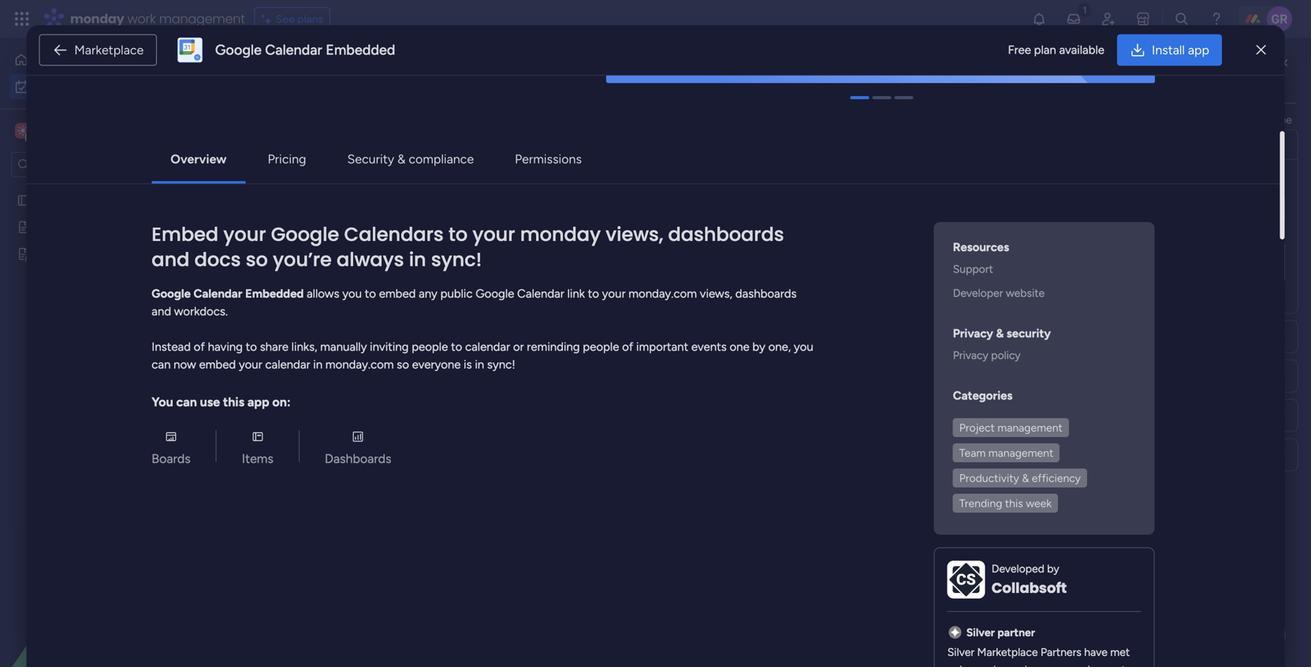 Task type: vqa. For each thing, say whether or not it's contained in the screenshot.
'My'
yes



Task type: locate. For each thing, give the bounding box(es) containing it.
greg robinson image up list
[[1267, 6, 1292, 32]]

2 vertical spatial /
[[342, 450, 349, 470]]

this week /
[[266, 393, 350, 413]]

invite members image
[[1101, 11, 1116, 27]]

0 vertical spatial monday.com
[[629, 287, 697, 301]]

1 horizontal spatial in
[[409, 247, 426, 273]]

1 horizontal spatial you
[[794, 340, 813, 354]]

home link
[[9, 47, 192, 73]]

+ add item
[[258, 340, 313, 354]]

monday.com
[[629, 287, 697, 301], [325, 358, 394, 372], [999, 664, 1063, 668]]

0 horizontal spatial project
[[256, 284, 292, 297]]

monday marketplace image
[[1135, 11, 1151, 27]]

developer website
[[953, 286, 1045, 300]]

people inside main content
[[1177, 113, 1211, 127]]

people up productivity
[[985, 450, 1019, 463]]

week for this
[[298, 393, 335, 413]]

screenshot image
[[606, 0, 1155, 83]]

0 vertical spatial items
[[1059, 174, 1086, 188]]

collabsoft
[[992, 579, 1067, 599]]

boards inside main content
[[1022, 330, 1056, 344]]

1 horizontal spatial views,
[[700, 287, 733, 301]]

and left docs
[[152, 247, 190, 273]]

0 horizontal spatial marketplace
[[74, 43, 144, 58]]

0 horizontal spatial of
[[194, 340, 205, 354]]

google
[[215, 41, 262, 58], [271, 221, 339, 248], [152, 287, 191, 301], [476, 287, 514, 301]]

0 vertical spatial public board image
[[17, 193, 32, 208]]

calendar up my work
[[265, 41, 322, 58]]

0 vertical spatial views,
[[606, 221, 663, 248]]

home
[[35, 53, 65, 67]]

1 horizontal spatial by
[[1047, 562, 1059, 576]]

trending
[[959, 497, 1002, 510]]

silver for silver partner
[[966, 626, 995, 640]]

silver partner
[[966, 626, 1035, 640]]

2 people from the top
[[985, 450, 1019, 463]]

project inside project management dropdown button
[[959, 421, 995, 435]]

to
[[1262, 113, 1272, 127], [449, 221, 468, 248], [365, 287, 376, 301], [588, 287, 599, 301], [246, 340, 257, 354], [451, 340, 462, 354]]

/ left the "1"
[[342, 450, 349, 470]]

1 horizontal spatial monday.com
[[629, 287, 697, 301]]

my right the 'application logo'
[[233, 60, 269, 95]]

0 vertical spatial this
[[223, 395, 244, 410]]

1 horizontal spatial &
[[996, 327, 1004, 341]]

google inside embed your google calendars to your monday views, dashboards and docs so you're always in sync!
[[271, 221, 339, 248]]

item
[[290, 340, 313, 354], [360, 454, 382, 468]]

2 vertical spatial management
[[989, 446, 1054, 460]]

one,
[[768, 340, 791, 354]]

to inside embed your google calendars to your monday views, dashboards and docs so you're always in sync!
[[449, 221, 468, 248]]

0 horizontal spatial embed
[[199, 358, 236, 372]]

calendar up workdocs.
[[194, 287, 242, 301]]

privacy left 'policy'
[[953, 349, 989, 362]]

of
[[194, 340, 205, 354], [622, 340, 633, 354]]

list box
[[0, 184, 201, 481]]

1 horizontal spatial embed
[[379, 287, 416, 301]]

monday inside embed your google calendars to your monday views, dashboards and docs so you're always in sync!
[[520, 221, 601, 248]]

1 horizontal spatial marketplace
[[977, 646, 1038, 659]]

1 vertical spatial monday
[[520, 221, 601, 248]]

help image
[[1209, 11, 1224, 27]]

week down efficiency
[[1026, 497, 1052, 510]]

monday.com down manually
[[325, 358, 394, 372]]

have
[[1084, 646, 1108, 659]]

to
[[1236, 71, 1248, 84]]

column right date
[[1048, 409, 1086, 423]]

0 horizontal spatial embedded
[[245, 287, 304, 301]]

1 horizontal spatial work
[[1123, 80, 1155, 98]]

work down the plans
[[275, 60, 338, 95]]

0 vertical spatial &
[[397, 152, 406, 167]]

calendars
[[344, 221, 444, 248]]

1 vertical spatial /
[[339, 393, 346, 413]]

people for 2
[[985, 251, 1019, 265]]

embedded down see plans button
[[326, 41, 395, 58]]

calendar inside allows you to embed any public google calendar link to your monday.com views, dashboards and workdocs.
[[517, 287, 564, 301]]

1 vertical spatial monday.com
[[325, 358, 394, 372]]

in right is
[[475, 358, 484, 372]]

met
[[1110, 646, 1130, 659]]

permissions button
[[502, 143, 594, 175]]

use
[[200, 395, 220, 410]]

1 vertical spatial public board image
[[17, 220, 32, 235]]

allows you to embed any public google calendar link to your monday.com views, dashboards and workdocs.
[[152, 287, 797, 319]]

& right security
[[397, 152, 406, 167]]

marketplace down the work
[[74, 43, 144, 58]]

work inside main content
[[1123, 80, 1155, 98]]

workspace image
[[17, 122, 28, 140]]

dashboards inside embed your google calendars to your monday views, dashboards and docs so you're always in sync!
[[668, 221, 784, 248]]

columns
[[1111, 113, 1153, 127]]

item right the add
[[290, 340, 313, 354]]

1 vertical spatial app
[[247, 395, 269, 410]]

whose
[[1022, 174, 1056, 188]]

you right "one,"
[[794, 340, 813, 354]]

your inside allows you to embed any public google calendar link to your monday.com views, dashboards and workdocs.
[[602, 287, 626, 301]]

people up developer website
[[985, 251, 1019, 265]]

main content
[[209, 38, 1311, 668]]

of up now
[[194, 340, 205, 354]]

0 vertical spatial privacy
[[953, 327, 993, 341]]

0 horizontal spatial so
[[246, 247, 268, 273]]

0 vertical spatial marketplace
[[74, 43, 144, 58]]

project management
[[959, 421, 1063, 435]]

monday up marketplace button
[[70, 10, 124, 28]]

sync! up public
[[431, 247, 482, 273]]

to right link at top left
[[588, 287, 599, 301]]

boards down website
[[1022, 330, 1056, 344]]

categories
[[953, 389, 1013, 403]]

marketplace button
[[39, 34, 157, 66]]

0 vertical spatial embedded
[[326, 41, 395, 58]]

today
[[266, 251, 310, 271]]

collabsoft logo image
[[947, 561, 985, 599]]

1 vertical spatial boards
[[152, 452, 191, 467]]

calendar
[[465, 340, 510, 354], [265, 358, 310, 372]]

0 vertical spatial boards
[[1022, 330, 1056, 344]]

marketplace down silver partner
[[977, 646, 1038, 659]]

1 horizontal spatial project
[[959, 421, 995, 435]]

2 public board image from the top
[[17, 220, 32, 235]]

one
[[730, 340, 750, 354]]

choose
[[1012, 113, 1050, 127]]

calendar up is
[[465, 340, 510, 354]]

0 horizontal spatial people
[[412, 340, 448, 354]]

work
[[275, 60, 338, 95], [1123, 80, 1155, 98]]

0 horizontal spatial views,
[[606, 221, 663, 248]]

1 vertical spatial by
[[1047, 562, 1059, 576]]

can
[[152, 358, 171, 372], [176, 395, 197, 410]]

you
[[342, 287, 362, 301], [794, 340, 813, 354]]

app inside button
[[1188, 43, 1209, 58]]

items left should
[[1059, 174, 1086, 188]]

google right public
[[476, 287, 514, 301]]

overview
[[171, 152, 227, 167]]

&
[[397, 152, 406, 167], [996, 327, 1004, 341], [1022, 472, 1029, 485]]

to inside main content
[[1262, 113, 1272, 127]]

week inside 'dropdown button'
[[1026, 497, 1052, 510]]

1 vertical spatial so
[[397, 358, 409, 372]]

1 horizontal spatial items
[[1059, 174, 1086, 188]]

0 vertical spatial can
[[152, 358, 171, 372]]

google calendar embedded
[[215, 41, 395, 58], [152, 287, 304, 301]]

monday.com inside silver marketplace partners have met enhanced monday.com requirement
[[999, 664, 1063, 668]]

dashboards up "one,"
[[735, 287, 797, 301]]

my work
[[233, 60, 338, 95]]

2 horizontal spatial monday.com
[[999, 664, 1063, 668]]

install
[[1152, 43, 1185, 58]]

do
[[693, 285, 706, 298]]

by up collabsoft
[[1047, 562, 1059, 576]]

2 horizontal spatial people
[[1177, 113, 1211, 127]]

2 vertical spatial week
[[1026, 497, 1052, 510]]

week for next
[[301, 450, 338, 470]]

so right docs
[[246, 247, 268, 273]]

privacy
[[953, 327, 993, 341], [953, 349, 989, 362]]

your right link at top left
[[602, 287, 626, 301]]

project inside main content
[[256, 284, 292, 297]]

1 horizontal spatial item
[[360, 454, 382, 468]]

in
[[409, 247, 426, 273], [313, 358, 323, 372], [475, 358, 484, 372]]

app
[[1188, 43, 1209, 58], [247, 395, 269, 410]]

developer
[[953, 286, 1003, 300]]

0 vertical spatial monday
[[70, 10, 124, 28]]

you inside instead of having to share links, manually inviting people to calendar or reminding people of important events one by one, you can now embed your calendar in monday.com so everyone is in sync!
[[794, 340, 813, 354]]

monday.com up important
[[629, 287, 697, 301]]

embed inside allows you to embed any public google calendar link to your monday.com views, dashboards and workdocs.
[[379, 287, 416, 301]]

1 horizontal spatial greg robinson image
[[1267, 6, 1292, 32]]

0 vertical spatial you
[[342, 287, 362, 301]]

so inside instead of having to share links, manually inviting people to calendar or reminding people of important events one by one, you can now embed your calendar in monday.com so everyone is in sync!
[[397, 358, 409, 372]]

this right use
[[223, 395, 244, 410]]

people
[[1177, 113, 1211, 127], [412, 340, 448, 354], [583, 340, 619, 354]]

of left important
[[622, 340, 633, 354]]

None text field
[[1022, 196, 1285, 223]]

my up boards,
[[1101, 80, 1120, 98]]

1 vertical spatial views,
[[700, 287, 733, 301]]

next
[[266, 450, 297, 470]]

calendar down + add item
[[265, 358, 310, 372]]

& for security
[[397, 152, 406, 167]]

greg robinson image up website
[[1035, 250, 1059, 274]]

project up team
[[959, 421, 995, 435]]

0 vertical spatial dashboards
[[668, 221, 784, 248]]

& for productivity
[[1022, 472, 1029, 485]]

security & compliance
[[347, 152, 474, 167]]

Filter dashboard by text search field
[[299, 125, 443, 150]]

0 horizontal spatial boards
[[152, 452, 191, 467]]

to down "always"
[[365, 287, 376, 301]]

1 horizontal spatial embedded
[[326, 41, 395, 58]]

link
[[567, 287, 585, 301]]

to up public
[[449, 221, 468, 248]]

everyone
[[412, 358, 461, 372]]

sync! inside embed your google calendars to your monday views, dashboards and docs so you're always in sync!
[[431, 247, 482, 273]]

1 horizontal spatial monday
[[520, 221, 601, 248]]

1 vertical spatial column
[[1060, 449, 1098, 462]]

free
[[1008, 43, 1031, 57]]

1 vertical spatial management
[[998, 421, 1063, 435]]

your up today
[[223, 221, 266, 248]]

your down +
[[239, 358, 262, 372]]

2 privacy from the top
[[953, 349, 989, 362]]

calendar left link at top left
[[517, 287, 564, 301]]

work up columns
[[1123, 80, 1155, 98]]

0 vertical spatial project
[[256, 284, 292, 297]]

& up 'policy'
[[996, 327, 1004, 341]]

date
[[1022, 409, 1045, 423]]

0 horizontal spatial sync!
[[431, 247, 482, 273]]

2 vertical spatial monday.com
[[999, 664, 1063, 668]]

embed left 'any'
[[379, 287, 416, 301]]

public board image
[[17, 193, 32, 208], [17, 220, 32, 235]]

1 horizontal spatial boards
[[1022, 330, 1056, 344]]

in up 'any'
[[409, 247, 426, 273]]

boards,
[[1072, 113, 1109, 127]]

embed down having
[[199, 358, 236, 372]]

0 vertical spatial silver
[[966, 626, 995, 640]]

0 horizontal spatial can
[[152, 358, 171, 372]]

inviting
[[370, 340, 409, 354]]

/ left 2
[[314, 251, 321, 271]]

dashboards up do
[[668, 221, 784, 248]]

to do list
[[1236, 71, 1280, 84]]

/ down manually
[[339, 393, 346, 413]]

greg robinson image
[[1267, 6, 1292, 32], [1035, 250, 1059, 274]]

google right the 'application logo'
[[215, 41, 262, 58]]

to left +
[[246, 340, 257, 354]]

2 vertical spatial &
[[1022, 472, 1029, 485]]

sync! down or at bottom left
[[487, 358, 515, 372]]

items right 2
[[334, 255, 361, 269]]

the
[[1053, 113, 1070, 127]]

developed by collabsoft
[[992, 562, 1067, 599]]

people right reminding
[[583, 340, 619, 354]]

embedded down today
[[245, 287, 304, 301]]

1 vertical spatial marketplace
[[977, 646, 1038, 659]]

0 horizontal spatial monday.com
[[325, 358, 394, 372]]

people up 'everyone'
[[412, 340, 448, 354]]

views, inside allows you to embed any public google calendar link to your monday.com views, dashboards and workdocs.
[[700, 287, 733, 301]]

& inside productivity & efficiency popup button
[[1022, 472, 1029, 485]]

management up the 'application logo'
[[159, 10, 245, 28]]

1 vertical spatial &
[[996, 327, 1004, 341]]

items inside today / 2 items
[[334, 255, 361, 269]]

management
[[159, 10, 245, 28], [998, 421, 1063, 435], [989, 446, 1054, 460]]

this
[[223, 395, 244, 410], [1005, 497, 1023, 510]]

can down instead
[[152, 358, 171, 372]]

my
[[233, 60, 269, 95], [1101, 80, 1120, 98]]

0 horizontal spatial monday
[[70, 10, 124, 28]]

and right columns
[[1156, 113, 1174, 127]]

option
[[0, 186, 201, 190]]

week right on:
[[298, 393, 335, 413]]

16
[[1109, 483, 1119, 495]]

1 vertical spatial you
[[794, 340, 813, 354]]

1 vertical spatial greg robinson image
[[1035, 250, 1059, 274]]

this inside 'dropdown button'
[[1005, 497, 1023, 510]]

productivity
[[959, 472, 1019, 485]]

to right the "like"
[[1262, 113, 1272, 127]]

0 horizontal spatial greg robinson image
[[1035, 250, 1059, 274]]

0 horizontal spatial calendar
[[265, 358, 310, 372]]

& down the priority
[[1022, 472, 1029, 485]]

1 vertical spatial project
[[959, 421, 995, 435]]

you inside allows you to embed any public google calendar link to your monday.com views, dashboards and workdocs.
[[342, 287, 362, 301]]

so down the inviting
[[397, 358, 409, 372]]

1 vertical spatial can
[[176, 395, 197, 410]]

0 vertical spatial column
[[1048, 409, 1086, 423]]

1 vertical spatial week
[[301, 450, 338, 470]]

priority
[[1022, 449, 1057, 462]]

lottie animation image
[[0, 509, 201, 668]]

and up instead
[[152, 305, 171, 319]]

column for priority column
[[1060, 449, 1098, 462]]

silver inside silver marketplace partners have met enhanced monday.com requirement
[[947, 646, 975, 659]]

and
[[1156, 113, 1174, 127], [152, 247, 190, 273], [152, 305, 171, 319]]

google calendar embedded up workdocs.
[[152, 287, 304, 301]]

0 horizontal spatial items
[[334, 255, 361, 269]]

item right the "1"
[[360, 454, 382, 468]]

in down links,
[[313, 358, 323, 372]]

management up the priority
[[998, 421, 1063, 435]]

share
[[260, 340, 289, 354]]

1 horizontal spatial calendar
[[265, 41, 322, 58]]

0 vertical spatial by
[[753, 340, 766, 354]]

views, inside embed your google calendars to your monday views, dashboards and docs so you're always in sync!
[[606, 221, 663, 248]]

this down productivity & efficiency
[[1005, 497, 1023, 510]]

2 vertical spatial and
[[152, 305, 171, 319]]

privacy up 'policy'
[[953, 327, 993, 341]]

project for project management
[[959, 421, 995, 435]]

week left the "1"
[[301, 450, 338, 470]]

0 vertical spatial calendar
[[465, 340, 510, 354]]

1 vertical spatial people
[[985, 450, 1019, 463]]

trending this week button
[[953, 494, 1058, 513]]

1 horizontal spatial app
[[1188, 43, 1209, 58]]

& inside privacy & security privacy policy
[[996, 327, 1004, 341]]

google calendar embedded down the plans
[[215, 41, 395, 58]]

monday.com down partners
[[999, 664, 1063, 668]]

0 horizontal spatial calendar
[[194, 287, 242, 301]]

resources support
[[953, 240, 1009, 276]]

0 vertical spatial people
[[985, 251, 1019, 265]]

management up productivity & efficiency popup button
[[989, 446, 1054, 460]]

1 vertical spatial privacy
[[953, 349, 989, 362]]

people left you'd
[[1177, 113, 1211, 127]]

0 horizontal spatial by
[[753, 340, 766, 354]]

google up today / 2 items
[[271, 221, 339, 248]]

app left on:
[[247, 395, 269, 410]]

team management
[[959, 446, 1054, 460]]

you can use this app on:
[[152, 395, 291, 410]]

1 vertical spatial embed
[[199, 358, 236, 372]]

silver marketplace partners have met enhanced monday.com requirement
[[947, 646, 1131, 668]]

you right allows
[[342, 287, 362, 301]]

0 vertical spatial item
[[290, 340, 313, 354]]

1 people from the top
[[985, 251, 1019, 265]]

project down today
[[256, 284, 292, 297]]

+
[[258, 340, 265, 354]]

0 vertical spatial and
[[1156, 113, 1174, 127]]

to-
[[678, 285, 693, 298]]

1 vertical spatial silver
[[947, 646, 975, 659]]

can left use
[[176, 395, 197, 410]]

monday up link at top left
[[520, 221, 601, 248]]

& inside security & compliance button
[[397, 152, 406, 167]]

your up public
[[473, 221, 515, 248]]

2 horizontal spatial &
[[1022, 472, 1029, 485]]

1 vertical spatial item
[[360, 454, 382, 468]]

by
[[753, 340, 766, 354], [1047, 562, 1059, 576]]

search everything image
[[1174, 11, 1190, 27]]

team
[[959, 446, 986, 460]]

google inside allows you to embed any public google calendar link to your monday.com views, dashboards and workdocs.
[[476, 287, 514, 301]]

column up efficiency
[[1060, 449, 1098, 462]]

and inside main content
[[1156, 113, 1174, 127]]

app right the install
[[1188, 43, 1209, 58]]

by right one
[[753, 340, 766, 354]]

date column
[[1022, 409, 1086, 423]]

1 horizontal spatial so
[[397, 358, 409, 372]]

work
[[127, 10, 156, 28]]

boards down you
[[152, 452, 191, 467]]

column for date column
[[1048, 409, 1086, 423]]



Task type: describe. For each thing, give the bounding box(es) containing it.
0 horizontal spatial app
[[247, 395, 269, 410]]

by inside developed by collabsoft
[[1047, 562, 1059, 576]]

to-do
[[678, 285, 706, 298]]

on:
[[272, 395, 291, 410]]

instead
[[152, 340, 191, 354]]

select product image
[[14, 11, 30, 27]]

management for project management
[[998, 421, 1063, 435]]

1 vertical spatial embedded
[[245, 287, 304, 301]]

silver for silver marketplace partners have met enhanced monday.com requirement
[[947, 646, 975, 659]]

mar 16
[[1089, 483, 1119, 495]]

security
[[1007, 327, 1051, 341]]

team management button
[[953, 444, 1060, 463]]

marketplace inside silver marketplace partners have met enhanced monday.com requirement
[[977, 646, 1038, 659]]

allows
[[307, 287, 339, 301]]

so inside embed your google calendars to your monday views, dashboards and docs so you're always in sync!
[[246, 247, 268, 273]]

enhanced
[[947, 664, 996, 668]]

0 vertical spatial /
[[314, 251, 321, 271]]

home option
[[9, 47, 192, 73]]

1 image
[[1078, 1, 1092, 19]]

see
[[1275, 113, 1292, 127]]

show?
[[1141, 174, 1172, 188]]

free plan available
[[1008, 43, 1105, 57]]

dapulse x slim image
[[1257, 41, 1266, 60]]

and inside embed your google calendars to your monday views, dashboards and docs so you're always in sync!
[[152, 247, 190, 273]]

plan
[[1034, 43, 1056, 57]]

can inside instead of having to share links, manually inviting people to calendar or reminding people of important events one by one, you can now embed your calendar in monday.com so everyone is in sync!
[[152, 358, 171, 372]]

reminding
[[527, 340, 580, 354]]

1 public board image from the top
[[17, 193, 32, 208]]

website
[[1006, 286, 1045, 300]]

main content containing today /
[[209, 38, 1311, 668]]

compliance
[[409, 152, 474, 167]]

notifications image
[[1031, 11, 1047, 27]]

1 horizontal spatial can
[[176, 395, 197, 410]]

lottie animation element
[[0, 509, 201, 668]]

next week / 1 item
[[266, 450, 382, 470]]

1 vertical spatial calendar
[[265, 358, 310, 372]]

productivity & efficiency
[[959, 472, 1081, 485]]

any
[[419, 287, 438, 301]]

embed inside instead of having to share links, manually inviting people to calendar or reminding people of important events one by one, you can now embed your calendar in monday.com so everyone is in sync!
[[199, 358, 236, 372]]

1 horizontal spatial calendar
[[465, 340, 510, 354]]

/ for next week / 1 item
[[342, 450, 349, 470]]

dashboards
[[325, 452, 391, 467]]

mar
[[1089, 483, 1107, 495]]

my inside main content
[[1101, 80, 1120, 98]]

docs
[[194, 247, 241, 273]]

monday.com inside allows you to embed any public google calendar link to your monday.com views, dashboards and workdocs.
[[629, 287, 697, 301]]

project management button
[[953, 418, 1069, 437]]

0 horizontal spatial my
[[233, 60, 269, 95]]

sync! inside instead of having to share links, manually inviting people to calendar or reminding people of important events one by one, you can now embed your calendar in monday.com so everyone is in sync!
[[487, 358, 515, 372]]

events
[[691, 340, 727, 354]]

you
[[152, 395, 173, 410]]

developed
[[992, 562, 1045, 576]]

monday work management
[[70, 10, 245, 28]]

1 vertical spatial google calendar embedded
[[152, 287, 304, 301]]

project for project
[[256, 284, 292, 297]]

& for privacy
[[996, 327, 1004, 341]]

1 privacy from the top
[[953, 327, 993, 341]]

whose items should we show?
[[1022, 174, 1172, 188]]

customize
[[1031, 80, 1098, 98]]

dashboards inside allows you to embed any public google calendar link to your monday.com views, dashboards and workdocs.
[[735, 287, 797, 301]]

workspace image
[[15, 122, 31, 140]]

productivity & efficiency button
[[953, 469, 1087, 488]]

0 vertical spatial google calendar embedded
[[215, 41, 395, 58]]

overview button
[[158, 143, 239, 175]]

2 horizontal spatial in
[[475, 358, 484, 372]]

none text field inside main content
[[1022, 196, 1285, 223]]

links,
[[291, 340, 317, 354]]

0 horizontal spatial item
[[290, 340, 313, 354]]

in inside embed your google calendars to your monday views, dashboards and docs so you're always in sync!
[[409, 247, 426, 273]]

available
[[1059, 43, 1105, 57]]

people for /
[[985, 450, 1019, 463]]

2 of from the left
[[622, 340, 633, 354]]

to up 'everyone'
[[451, 340, 462, 354]]

see plans
[[276, 12, 323, 26]]

update feed image
[[1066, 11, 1082, 27]]

and inside allows you to embed any public google calendar link to your monday.com views, dashboards and workdocs.
[[152, 305, 171, 319]]

marketplace inside button
[[74, 43, 144, 58]]

0 horizontal spatial work
[[275, 60, 338, 95]]

customize my work
[[1031, 80, 1155, 98]]

security
[[347, 152, 394, 167]]

is
[[464, 358, 472, 372]]

your inside instead of having to share links, manually inviting people to calendar or reminding people of important events one by one, you can now embed your calendar in monday.com so everyone is in sync!
[[239, 358, 262, 372]]

efficiency
[[1032, 472, 1081, 485]]

always
[[337, 247, 404, 273]]

/ for this week /
[[339, 393, 346, 413]]

public
[[440, 287, 473, 301]]

security & compliance button
[[335, 143, 487, 175]]

pricing
[[268, 152, 306, 167]]

plans
[[297, 12, 323, 26]]

0 vertical spatial management
[[159, 10, 245, 28]]

1 horizontal spatial people
[[583, 340, 619, 354]]

you'd
[[1213, 113, 1240, 127]]

should
[[1088, 174, 1121, 188]]

see
[[276, 12, 295, 26]]

0 horizontal spatial in
[[313, 358, 323, 372]]

to do list button
[[1207, 65, 1288, 90]]

1
[[353, 454, 357, 468]]

application logo image
[[177, 37, 203, 63]]

resources
[[953, 240, 1009, 254]]

embed
[[152, 221, 219, 248]]

now
[[174, 358, 196, 372]]

this
[[266, 393, 294, 413]]

google up workdocs.
[[152, 287, 191, 301]]

item inside next week / 1 item
[[360, 454, 382, 468]]

monday.com inside instead of having to share links, manually inviting people to calendar or reminding people of important events one by one, you can now embed your calendar in monday.com so everyone is in sync!
[[325, 358, 394, 372]]

do
[[1251, 71, 1263, 84]]

private board image
[[17, 247, 32, 262]]

permissions
[[515, 152, 582, 167]]

we
[[1124, 174, 1138, 188]]

1 of from the left
[[194, 340, 205, 354]]

by inside instead of having to share links, manually inviting people to calendar or reminding people of important events one by one, you can now embed your calendar in monday.com so everyone is in sync!
[[753, 340, 766, 354]]

install app button
[[1117, 34, 1222, 66]]

partner
[[998, 626, 1035, 640]]

important
[[636, 340, 689, 354]]

items
[[242, 452, 274, 467]]

policy
[[991, 349, 1021, 362]]

management for team management
[[989, 446, 1054, 460]]

partners
[[1041, 646, 1082, 659]]

see plans button
[[254, 7, 330, 31]]



